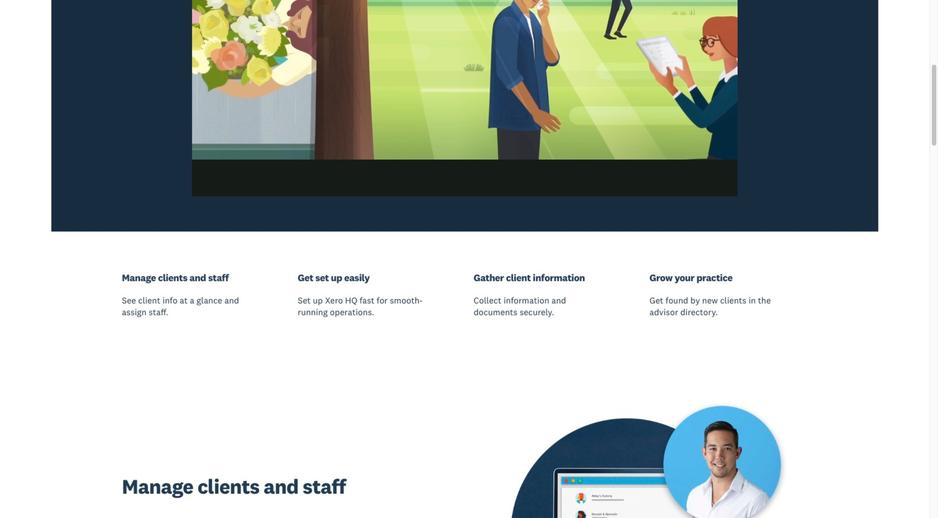 Task type: describe. For each thing, give the bounding box(es) containing it.
a list of all an accounting practice's clients displays on a laptop. image
[[474, 395, 809, 519]]



Task type: locate. For each thing, give the bounding box(es) containing it.
video player region
[[192, 0, 738, 197]]



Task type: vqa. For each thing, say whether or not it's contained in the screenshot.
"GATHER"
no



